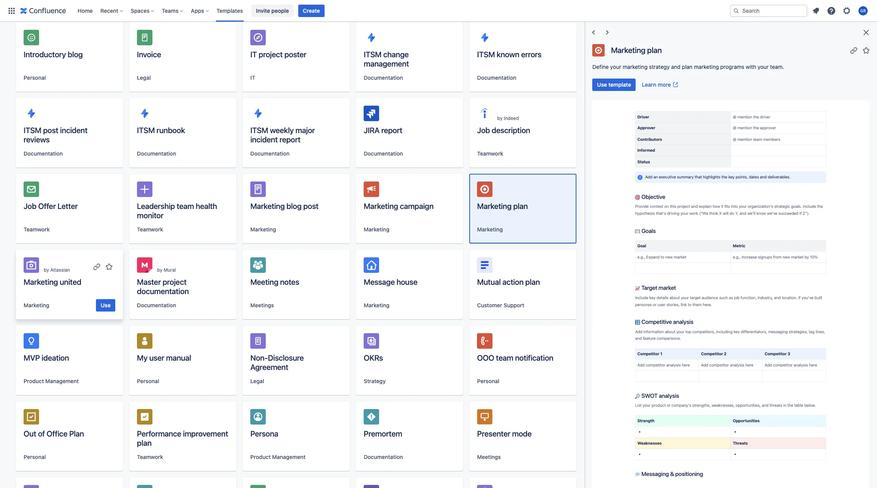 Task type: describe. For each thing, give the bounding box(es) containing it.
post inside the itsm post incident reviews
[[43, 126, 58, 135]]

itsm change management
[[364, 50, 409, 68]]

next template image
[[603, 28, 613, 37]]

invoice
[[137, 50, 161, 59]]

management for persona
[[272, 454, 306, 460]]

with
[[746, 63, 757, 70]]

teams
[[162, 7, 179, 14]]

templates link
[[214, 4, 245, 17]]

meetings button for meeting notes
[[251, 302, 274, 309]]

non-
[[251, 353, 268, 362]]

product management button for mvp ideation
[[24, 377, 79, 385]]

recent button
[[98, 4, 126, 17]]

project for it
[[259, 50, 283, 59]]

share link image for star non-disclosure agreement icon
[[319, 338, 328, 347]]

strategy
[[649, 63, 670, 70]]

documentation for project
[[137, 302, 176, 309]]

documentation button for known
[[477, 74, 517, 82]]

change
[[384, 50, 409, 59]]

introductory
[[24, 50, 66, 59]]

jira
[[364, 126, 380, 135]]

marketing button for marketing campaign
[[364, 226, 390, 233]]

use for use
[[101, 302, 111, 309]]

documentation for change
[[364, 74, 403, 81]]

product management for mvp ideation
[[24, 378, 79, 384]]

ideation
[[42, 353, 69, 362]]

banner containing home
[[0, 0, 878, 22]]

documentation for runbook
[[137, 150, 176, 157]]

use button
[[96, 299, 115, 312]]

meetings for meeting notes
[[251, 302, 274, 309]]

search image
[[734, 8, 740, 14]]

templates
[[217, 7, 243, 14]]

team for ooo
[[496, 353, 514, 362]]

personal button for out
[[24, 453, 46, 461]]

of
[[38, 429, 45, 438]]

mutual
[[477, 278, 501, 286]]

invite
[[256, 7, 270, 14]]

incident inside the itsm post incident reviews
[[60, 126, 88, 135]]

teamwork button for job description
[[477, 150, 504, 158]]

performance improvement plan
[[137, 429, 228, 448]]

blog for introductory
[[68, 50, 83, 59]]

it project poster
[[251, 50, 307, 59]]

meeting notes
[[251, 278, 299, 286]]

marketing united
[[24, 278, 81, 286]]

documentation for report
[[364, 150, 403, 157]]

management
[[364, 59, 409, 68]]

by atlassian
[[44, 267, 70, 273]]

health
[[196, 202, 217, 211]]

weekly
[[270, 126, 294, 135]]

personal for introductory
[[24, 74, 46, 81]]

plan inside performance improvement plan
[[137, 439, 152, 448]]

share link image for star marketing united icon
[[92, 262, 101, 271]]

1 marketing from the left
[[623, 63, 648, 70]]

itsm known errors
[[477, 50, 542, 59]]

notification
[[515, 353, 554, 362]]

and
[[672, 63, 681, 70]]

meetings for presenter mode
[[477, 454, 501, 460]]

disclosure
[[268, 353, 304, 362]]

learn more link
[[638, 79, 684, 91]]

known
[[497, 50, 520, 59]]

non-disclosure agreement
[[251, 353, 304, 372]]

by for marketing
[[44, 267, 49, 273]]

invite people button
[[252, 4, 294, 17]]

project for master
[[163, 278, 187, 286]]

by for job
[[498, 115, 503, 121]]

it for it
[[251, 74, 255, 81]]

invite people
[[256, 7, 289, 14]]

itsm weekly major incident report
[[251, 126, 315, 144]]

itsm runbook
[[137, 126, 185, 135]]

marketing button for marketing plan
[[477, 226, 503, 233]]

spaces button
[[128, 4, 157, 17]]

define
[[593, 63, 609, 70]]

description
[[492, 126, 531, 135]]

jira report
[[364, 126, 403, 135]]

mutual action plan
[[477, 278, 540, 286]]

programs
[[721, 63, 745, 70]]

it for it project poster
[[251, 50, 257, 59]]

presenter mode
[[477, 429, 532, 438]]

offer
[[38, 202, 56, 211]]

apps button
[[189, 4, 212, 17]]

leadership
[[137, 202, 175, 211]]

star marketing plan image
[[862, 45, 871, 55]]

use template
[[598, 81, 632, 88]]

home link
[[75, 4, 95, 17]]

star marketing united image
[[105, 262, 114, 271]]

Search field
[[731, 4, 808, 17]]

documentation button for report
[[364, 150, 403, 158]]

presenter
[[477, 429, 511, 438]]

personal button for introductory
[[24, 74, 46, 82]]

introductory blog
[[24, 50, 83, 59]]

errors
[[521, 50, 542, 59]]

itsm for itsm post incident reviews
[[24, 126, 41, 135]]

template
[[609, 81, 632, 88]]

teamwork button for job offer letter
[[24, 226, 50, 233]]

by mural
[[157, 267, 176, 273]]

itsm for itsm runbook
[[137, 126, 155, 135]]

master
[[137, 278, 161, 286]]

it button
[[251, 74, 255, 82]]

share link image
[[850, 45, 859, 55]]

performance
[[137, 429, 181, 438]]

teamwork for leadership team health monitor
[[137, 226, 163, 233]]

meeting
[[251, 278, 279, 286]]

atlassian
[[50, 267, 70, 273]]

campaign
[[400, 202, 434, 211]]

documentation button for runbook
[[137, 150, 176, 158]]

teamwork button for leadership team health monitor
[[137, 226, 163, 233]]

help icon image
[[827, 6, 837, 15]]

legal for invoice
[[137, 74, 151, 81]]

create
[[303, 7, 320, 14]]

itsm post incident reviews
[[24, 126, 88, 144]]

teams button
[[160, 4, 186, 17]]

okrs
[[364, 353, 383, 362]]

recent
[[100, 7, 118, 14]]

product for persona
[[251, 454, 271, 460]]

home
[[78, 7, 93, 14]]



Task type: vqa. For each thing, say whether or not it's contained in the screenshot.
bottommost Marketing plan
yes



Task type: locate. For each thing, give the bounding box(es) containing it.
appswitcher icon image
[[7, 6, 16, 15]]

1 vertical spatial incident
[[251, 135, 278, 144]]

management for mvp ideation
[[45, 378, 79, 384]]

0 horizontal spatial meetings button
[[251, 302, 274, 309]]

2 marketing from the left
[[694, 63, 719, 70]]

by indeed
[[498, 115, 519, 121]]

1 vertical spatial post
[[304, 202, 319, 211]]

use
[[598, 81, 607, 88], [101, 302, 111, 309]]

0 vertical spatial it
[[251, 50, 257, 59]]

0 horizontal spatial legal
[[137, 74, 151, 81]]

learn more
[[642, 81, 671, 88]]

0 horizontal spatial team
[[177, 202, 194, 211]]

settings icon image
[[843, 6, 852, 15]]

legal down the invoice
[[137, 74, 151, 81]]

report down weekly
[[280, 135, 301, 144]]

project inside master project documentation
[[163, 278, 187, 286]]

0 horizontal spatial marketing plan
[[477, 202, 528, 211]]

project down 'mural'
[[163, 278, 187, 286]]

1 horizontal spatial report
[[382, 126, 403, 135]]

documentation button for change
[[364, 74, 403, 82]]

out of office plan
[[24, 429, 84, 438]]

marketing up learn
[[623, 63, 648, 70]]

marketing campaign
[[364, 202, 434, 211]]

marketing plan
[[611, 45, 662, 54], [477, 202, 528, 211]]

job for job description
[[477, 126, 490, 135]]

legal for non-disclosure agreement
[[251, 378, 264, 384]]

1 vertical spatial team
[[496, 353, 514, 362]]

personal down the introductory on the top left
[[24, 74, 46, 81]]

product down persona
[[251, 454, 271, 460]]

job
[[477, 126, 490, 135], [24, 202, 36, 211]]

1 it from the top
[[251, 50, 257, 59]]

teamwork button down job description
[[477, 150, 504, 158]]

poster
[[285, 50, 307, 59]]

1 horizontal spatial your
[[758, 63, 769, 70]]

teamwork for performance improvement plan
[[137, 454, 163, 460]]

itsm inside the itsm post incident reviews
[[24, 126, 41, 135]]

documentation down known
[[477, 74, 517, 81]]

people
[[272, 7, 289, 14]]

management down persona
[[272, 454, 306, 460]]

1 vertical spatial project
[[163, 278, 187, 286]]

0 vertical spatial share link image
[[92, 262, 101, 271]]

share link image left star marketing united icon
[[92, 262, 101, 271]]

personal down ooo
[[477, 378, 500, 384]]

team left health
[[177, 202, 194, 211]]

2 horizontal spatial by
[[498, 115, 503, 121]]

0 vertical spatial post
[[43, 126, 58, 135]]

0 horizontal spatial product
[[24, 378, 44, 384]]

1 horizontal spatial blog
[[287, 202, 302, 211]]

1 vertical spatial management
[[272, 454, 306, 460]]

post
[[43, 126, 58, 135], [304, 202, 319, 211]]

plan
[[69, 429, 84, 438]]

team inside leadership team health monitor
[[177, 202, 194, 211]]

personal down my
[[137, 378, 159, 384]]

itsm for itsm change management
[[364, 50, 382, 59]]

1 horizontal spatial share link image
[[319, 338, 328, 347]]

office
[[47, 429, 68, 438]]

report
[[382, 126, 403, 135], [280, 135, 301, 144]]

your right with on the top right
[[758, 63, 769, 70]]

meetings button down presenter
[[477, 453, 501, 461]]

1 horizontal spatial team
[[496, 353, 514, 362]]

1 vertical spatial legal
[[251, 378, 264, 384]]

itsm up reviews
[[24, 126, 41, 135]]

1 horizontal spatial post
[[304, 202, 319, 211]]

by
[[498, 115, 503, 121], [44, 267, 49, 273], [157, 267, 163, 273]]

notes
[[280, 278, 299, 286]]

by left indeed
[[498, 115, 503, 121]]

documentation button down premortem
[[364, 453, 403, 461]]

it
[[251, 50, 257, 59], [251, 74, 255, 81]]

documentation button down management
[[364, 74, 403, 82]]

0 vertical spatial legal button
[[137, 74, 151, 82]]

my
[[137, 353, 148, 362]]

mvp ideation
[[24, 353, 69, 362]]

marketing button for marketing blog post
[[251, 226, 276, 233]]

0 vertical spatial team
[[177, 202, 194, 211]]

reviews
[[24, 135, 50, 144]]

message house
[[364, 278, 418, 286]]

report inside itsm weekly major incident report
[[280, 135, 301, 144]]

out
[[24, 429, 36, 438]]

product management for persona
[[251, 454, 306, 460]]

banner
[[0, 0, 878, 22]]

marketing button for message house
[[364, 302, 390, 309]]

documentation button down itsm weekly major incident report
[[251, 150, 290, 158]]

itsm inside itsm change management
[[364, 50, 382, 59]]

1 horizontal spatial management
[[272, 454, 306, 460]]

0 vertical spatial incident
[[60, 126, 88, 135]]

documentation button for weekly
[[251, 150, 290, 158]]

by up "marketing united"
[[44, 267, 49, 273]]

job description
[[477, 126, 531, 135]]

1 horizontal spatial by
[[157, 267, 163, 273]]

documentation down reviews
[[24, 150, 63, 157]]

1 horizontal spatial product management
[[251, 454, 306, 460]]

action
[[503, 278, 524, 286]]

personal for out
[[24, 454, 46, 460]]

documentation for weekly
[[251, 150, 290, 157]]

0 vertical spatial product
[[24, 378, 44, 384]]

more
[[658, 81, 671, 88]]

teamwork for job description
[[477, 150, 504, 157]]

0 vertical spatial meetings button
[[251, 302, 274, 309]]

by left 'mural'
[[157, 267, 163, 273]]

0 vertical spatial meetings
[[251, 302, 274, 309]]

learn
[[642, 81, 657, 88]]

major
[[296, 126, 315, 135]]

1 vertical spatial meetings button
[[477, 453, 501, 461]]

1 horizontal spatial marketing plan
[[611, 45, 662, 54]]

1 vertical spatial report
[[280, 135, 301, 144]]

product management button down ideation
[[24, 377, 79, 385]]

product management button for persona
[[251, 453, 306, 461]]

2 your from the left
[[758, 63, 769, 70]]

documentation
[[137, 287, 189, 296]]

1 horizontal spatial legal
[[251, 378, 264, 384]]

meetings down meeting
[[251, 302, 274, 309]]

improvement
[[183, 429, 228, 438]]

itsm for itsm weekly major incident report
[[251, 126, 268, 135]]

0 vertical spatial legal
[[137, 74, 151, 81]]

ooo
[[477, 353, 495, 362]]

marketing blog post
[[251, 202, 319, 211]]

project left poster
[[259, 50, 283, 59]]

itsm left runbook
[[137, 126, 155, 135]]

documentation down jira report
[[364, 150, 403, 157]]

management down ideation
[[45, 378, 79, 384]]

0 horizontal spatial report
[[280, 135, 301, 144]]

product
[[24, 378, 44, 384], [251, 454, 271, 460]]

mode
[[512, 429, 532, 438]]

legal button for non-disclosure agreement
[[251, 377, 264, 385]]

0 horizontal spatial meetings
[[251, 302, 274, 309]]

documentation button down itsm runbook
[[137, 150, 176, 158]]

teamwork button down monitor on the top left of page
[[137, 226, 163, 233]]

use template button
[[593, 79, 636, 91]]

meetings button down meeting
[[251, 302, 274, 309]]

documentation button
[[364, 74, 403, 82], [477, 74, 517, 82], [24, 150, 63, 158], [137, 150, 176, 158], [251, 150, 290, 158], [364, 150, 403, 158], [137, 302, 176, 309], [364, 453, 403, 461]]

teamwork down job description
[[477, 150, 504, 157]]

0 vertical spatial blog
[[68, 50, 83, 59]]

2 it from the top
[[251, 74, 255, 81]]

plan
[[648, 45, 662, 54], [682, 63, 693, 70], [514, 202, 528, 211], [526, 278, 540, 286], [137, 439, 152, 448]]

job left description
[[477, 126, 490, 135]]

product down mvp
[[24, 378, 44, 384]]

product for mvp ideation
[[24, 378, 44, 384]]

documentation for known
[[477, 74, 517, 81]]

personal button down my
[[137, 377, 159, 385]]

0 vertical spatial marketing plan
[[611, 45, 662, 54]]

confluence image
[[20, 6, 66, 15], [20, 6, 66, 15]]

personal button for ooo
[[477, 377, 500, 385]]

0 horizontal spatial incident
[[60, 126, 88, 135]]

monitor
[[137, 211, 164, 220]]

1 your from the left
[[611, 63, 622, 70]]

1 vertical spatial use
[[101, 302, 111, 309]]

1 vertical spatial product management button
[[251, 453, 306, 461]]

meetings down presenter
[[477, 454, 501, 460]]

0 horizontal spatial product management
[[24, 378, 79, 384]]

itsm
[[364, 50, 382, 59], [477, 50, 495, 59], [24, 126, 41, 135], [137, 126, 155, 135], [251, 126, 268, 135]]

documentation down itsm runbook
[[137, 150, 176, 157]]

documentation down premortem
[[364, 454, 403, 460]]

personal down the out
[[24, 454, 46, 460]]

product management button down persona
[[251, 453, 306, 461]]

job for job offer letter
[[24, 202, 36, 211]]

it up the 'it' button
[[251, 50, 257, 59]]

0 horizontal spatial product management button
[[24, 377, 79, 385]]

personal button down the introductory on the top left
[[24, 74, 46, 82]]

1 horizontal spatial product
[[251, 454, 271, 460]]

marketing
[[611, 45, 646, 54], [251, 202, 285, 211], [364, 202, 398, 211], [477, 202, 512, 211], [251, 226, 276, 233], [364, 226, 390, 233], [477, 226, 503, 233], [24, 278, 58, 286], [24, 302, 49, 309], [364, 302, 390, 309]]

1 horizontal spatial marketing
[[694, 63, 719, 70]]

0 horizontal spatial post
[[43, 126, 58, 135]]

1 vertical spatial product
[[251, 454, 271, 460]]

personal for ooo
[[477, 378, 500, 384]]

documentation button down the documentation
[[137, 302, 176, 309]]

legal button down the invoice
[[137, 74, 151, 82]]

itsm inside itsm weekly major incident report
[[251, 126, 268, 135]]

product management down ideation
[[24, 378, 79, 384]]

job offer letter
[[24, 202, 78, 211]]

previous template image
[[589, 28, 599, 37]]

apps
[[191, 7, 204, 14]]

itsm for itsm known errors
[[477, 50, 495, 59]]

report right jira
[[382, 126, 403, 135]]

documentation button for project
[[137, 302, 176, 309]]

personal for my
[[137, 378, 159, 384]]

it down it project poster
[[251, 74, 255, 81]]

team right ooo
[[496, 353, 514, 362]]

documentation down the documentation
[[137, 302, 176, 309]]

1 vertical spatial blog
[[287, 202, 302, 211]]

legal button
[[137, 74, 151, 82], [251, 377, 264, 385]]

documentation down management
[[364, 74, 403, 81]]

mvp
[[24, 353, 40, 362]]

message
[[364, 278, 395, 286]]

spaces
[[131, 7, 150, 14]]

notification icon image
[[812, 6, 821, 15]]

0 horizontal spatial your
[[611, 63, 622, 70]]

teamwork button for performance improvement plan
[[137, 453, 163, 461]]

0 vertical spatial use
[[598, 81, 607, 88]]

customer
[[477, 302, 503, 309]]

blog for marketing
[[287, 202, 302, 211]]

legal down agreement
[[251, 378, 264, 384]]

teamwork for job offer letter
[[24, 226, 50, 233]]

1 horizontal spatial project
[[259, 50, 283, 59]]

itsm up management
[[364, 50, 382, 59]]

agreement
[[251, 363, 289, 372]]

teamwork button down offer
[[24, 226, 50, 233]]

teamwork down monitor on the top left of page
[[137, 226, 163, 233]]

1 vertical spatial share link image
[[319, 338, 328, 347]]

use inside the use template button
[[598, 81, 607, 88]]

personal button down ooo
[[477, 377, 500, 385]]

premortem
[[364, 429, 402, 438]]

documentation button down reviews
[[24, 150, 63, 158]]

0 horizontal spatial by
[[44, 267, 49, 273]]

0 vertical spatial report
[[382, 126, 403, 135]]

teamwork down offer
[[24, 226, 50, 233]]

marketing button
[[251, 226, 276, 233], [364, 226, 390, 233], [477, 226, 503, 233], [24, 302, 49, 309], [364, 302, 390, 309]]

0 horizontal spatial job
[[24, 202, 36, 211]]

incident inside itsm weekly major incident report
[[251, 135, 278, 144]]

meetings
[[251, 302, 274, 309], [477, 454, 501, 460]]

share link image left star non-disclosure agreement icon
[[319, 338, 328, 347]]

teamwork down performance
[[137, 454, 163, 460]]

blog
[[68, 50, 83, 59], [287, 202, 302, 211]]

0 horizontal spatial project
[[163, 278, 187, 286]]

leadership team health monitor
[[137, 202, 217, 220]]

0 horizontal spatial marketing
[[623, 63, 648, 70]]

0 vertical spatial product management
[[24, 378, 79, 384]]

1 horizontal spatial job
[[477, 126, 490, 135]]

product management down persona
[[251, 454, 306, 460]]

1 horizontal spatial use
[[598, 81, 607, 88]]

0 horizontal spatial legal button
[[137, 74, 151, 82]]

legal button down agreement
[[251, 377, 264, 385]]

0 vertical spatial management
[[45, 378, 79, 384]]

personal
[[24, 74, 46, 81], [137, 378, 159, 384], [477, 378, 500, 384], [24, 454, 46, 460]]

mural
[[164, 267, 176, 273]]

1 vertical spatial marketing plan
[[477, 202, 528, 211]]

strategy
[[364, 378, 386, 384]]

close image
[[862, 28, 871, 37]]

persona
[[251, 429, 278, 438]]

1 vertical spatial it
[[251, 74, 255, 81]]

define your marketing strategy and plan marketing programs with your team.
[[593, 63, 785, 70]]

1 horizontal spatial meetings button
[[477, 453, 501, 461]]

1 horizontal spatial legal button
[[251, 377, 264, 385]]

customer support
[[477, 302, 525, 309]]

job left offer
[[24, 202, 36, 211]]

1 horizontal spatial product management button
[[251, 453, 306, 461]]

master project documentation
[[137, 278, 189, 296]]

1 horizontal spatial meetings
[[477, 454, 501, 460]]

user
[[149, 353, 164, 362]]

team for leadership
[[177, 202, 194, 211]]

house
[[397, 278, 418, 286]]

0 vertical spatial product management button
[[24, 377, 79, 385]]

ooo team notification
[[477, 353, 554, 362]]

personal button
[[24, 74, 46, 82], [137, 377, 159, 385], [477, 377, 500, 385], [24, 453, 46, 461]]

personal button for my
[[137, 377, 159, 385]]

0 vertical spatial job
[[477, 126, 490, 135]]

1 vertical spatial meetings
[[477, 454, 501, 460]]

team.
[[771, 63, 785, 70]]

star non-disclosure agreement image
[[331, 338, 341, 347]]

itsm left known
[[477, 50, 495, 59]]

0 horizontal spatial blog
[[68, 50, 83, 59]]

customer support button
[[477, 302, 525, 309]]

0 horizontal spatial share link image
[[92, 262, 101, 271]]

personal button down the out
[[24, 453, 46, 461]]

your right "define"
[[611, 63, 622, 70]]

meetings button for presenter mode
[[477, 453, 501, 461]]

documentation button for post
[[24, 150, 63, 158]]

support
[[504, 302, 525, 309]]

1 horizontal spatial incident
[[251, 135, 278, 144]]

itsm left weekly
[[251, 126, 268, 135]]

my user manual
[[137, 353, 191, 362]]

documentation for post
[[24, 150, 63, 157]]

create link
[[298, 4, 325, 17]]

documentation button down jira report
[[364, 150, 403, 158]]

meetings button
[[251, 302, 274, 309], [477, 453, 501, 461]]

use left template
[[598, 81, 607, 88]]

1 vertical spatial product management
[[251, 454, 306, 460]]

use for use template
[[598, 81, 607, 88]]

0 vertical spatial project
[[259, 50, 283, 59]]

product management button
[[24, 377, 79, 385], [251, 453, 306, 461]]

documentation down itsm weekly major incident report
[[251, 150, 290, 157]]

teamwork button down performance
[[137, 453, 163, 461]]

1 vertical spatial job
[[24, 202, 36, 211]]

0 horizontal spatial management
[[45, 378, 79, 384]]

use inside use button
[[101, 302, 111, 309]]

by for master
[[157, 267, 163, 273]]

your profile and preferences image
[[859, 6, 868, 15]]

use down star marketing united icon
[[101, 302, 111, 309]]

marketing left programs on the right of page
[[694, 63, 719, 70]]

0 horizontal spatial use
[[101, 302, 111, 309]]

documentation button down known
[[477, 74, 517, 82]]

global element
[[5, 0, 729, 21]]

legal button for invoice
[[137, 74, 151, 82]]

share link image
[[92, 262, 101, 271], [319, 338, 328, 347]]

1 vertical spatial legal button
[[251, 377, 264, 385]]

runbook
[[157, 126, 185, 135]]

legal
[[137, 74, 151, 81], [251, 378, 264, 384]]



